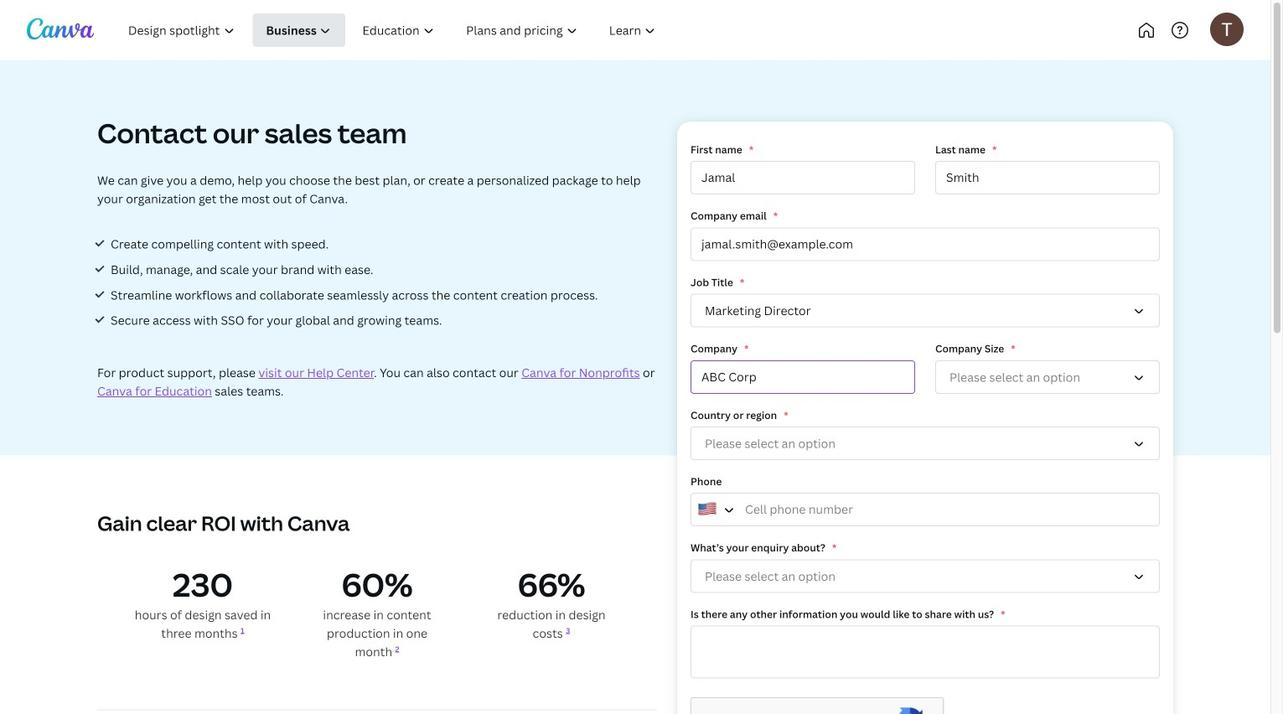 Task type: describe. For each thing, give the bounding box(es) containing it.
Cell phone number text field
[[691, 493, 1160, 527]]

top level navigation element
[[114, 13, 727, 47]]

Acme text field
[[691, 360, 916, 394]]

Smith text field
[[936, 161, 1160, 195]]



Task type: locate. For each thing, give the bounding box(es) containing it.
John text field
[[691, 161, 916, 195]]

john.smith@acme.com text field
[[691, 228, 1160, 261]]

None text field
[[691, 626, 1160, 679]]



Task type: vqa. For each thing, say whether or not it's contained in the screenshot.
Cell phone number text field
yes



